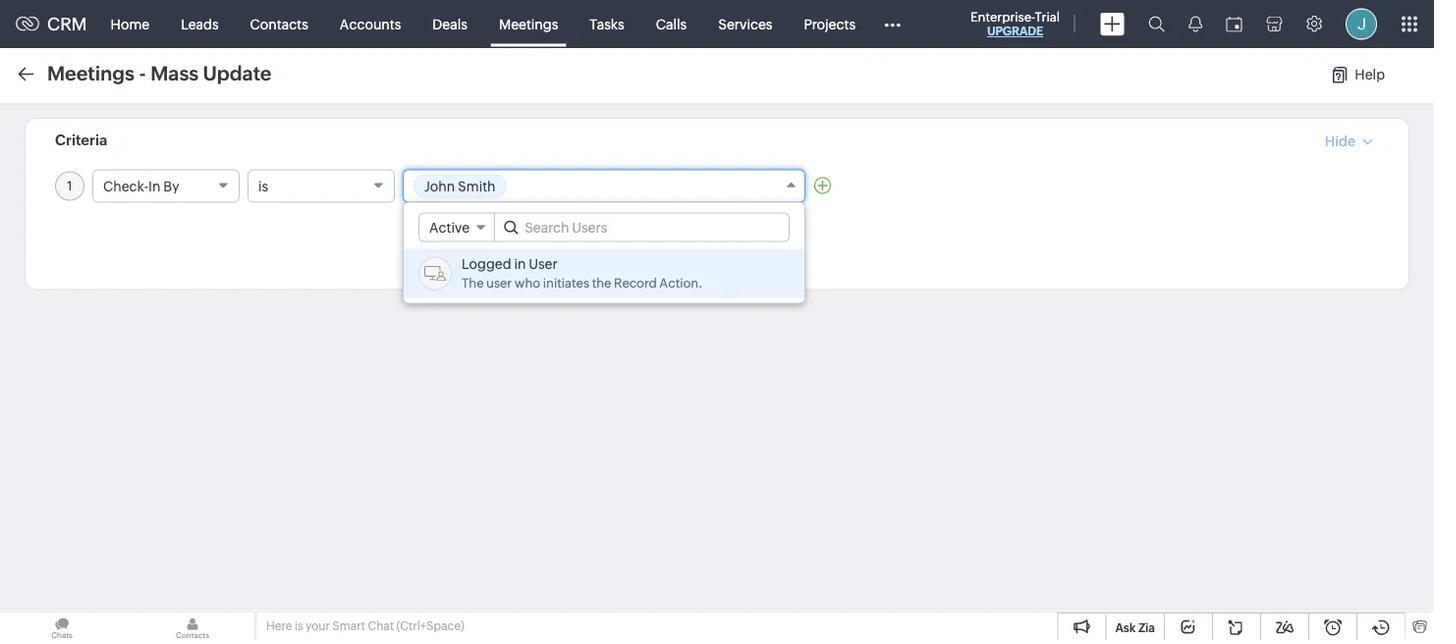 Task type: vqa. For each thing, say whether or not it's contained in the screenshot.
Reports
no



Task type: describe. For each thing, give the bounding box(es) containing it.
logged in user list box
[[404, 244, 805, 303]]

-
[[139, 62, 146, 85]]

projects
[[804, 16, 856, 32]]

deals link
[[417, 0, 483, 48]]

chat
[[368, 620, 394, 633]]

smith
[[458, 178, 496, 194]]

logged in user the user who initiates the record action.
[[462, 256, 703, 291]]

record
[[614, 276, 657, 291]]

create menu image
[[1100, 12, 1125, 36]]

help
[[1355, 67, 1385, 83]]

calendar image
[[1226, 16, 1243, 32]]

active
[[429, 220, 470, 235]]

update
[[203, 62, 272, 85]]

user
[[529, 256, 558, 272]]

search element
[[1137, 0, 1177, 48]]

meetings for meetings - mass update
[[47, 62, 135, 85]]

(ctrl+space)
[[397, 620, 464, 633]]

chats image
[[0, 613, 124, 641]]

the
[[462, 276, 484, 291]]

mass
[[151, 62, 199, 85]]

profile element
[[1334, 0, 1389, 48]]

home
[[111, 16, 149, 32]]

contacts link
[[234, 0, 324, 48]]

criteria
[[55, 132, 107, 149]]

projects link
[[788, 0, 872, 48]]

in
[[514, 256, 526, 272]]

services link
[[703, 0, 788, 48]]

john smith
[[424, 178, 496, 194]]

john
[[424, 178, 455, 194]]

profile image
[[1346, 8, 1378, 40]]

user
[[486, 276, 512, 291]]

the
[[592, 276, 612, 291]]

crm
[[47, 14, 87, 34]]

calls
[[656, 16, 687, 32]]

action.
[[660, 276, 703, 291]]

your
[[306, 620, 330, 633]]

here is your smart chat (ctrl+space)
[[266, 620, 464, 633]]

Active field
[[419, 213, 495, 242]]

accounts
[[340, 16, 401, 32]]

who
[[515, 276, 541, 291]]

home link
[[95, 0, 165, 48]]



Task type: locate. For each thing, give the bounding box(es) containing it.
tasks link
[[574, 0, 640, 48]]

is
[[258, 178, 268, 194], [295, 620, 303, 633]]

check-in by
[[103, 178, 179, 194]]

leads link
[[165, 0, 234, 48]]

trial
[[1035, 9, 1060, 24]]

meetings
[[499, 16, 558, 32], [47, 62, 135, 85]]

meetings link
[[483, 0, 574, 48]]

John Smith field
[[403, 169, 806, 203]]

signals element
[[1177, 0, 1214, 48]]

is left your at the bottom of page
[[295, 620, 303, 633]]

0 horizontal spatial meetings
[[47, 62, 135, 85]]

contacts
[[250, 16, 308, 32]]

calls link
[[640, 0, 703, 48]]

0 vertical spatial is
[[258, 178, 268, 194]]

1 horizontal spatial meetings
[[499, 16, 558, 32]]

check-
[[103, 178, 148, 194]]

meetings left -
[[47, 62, 135, 85]]

enterprise-
[[971, 9, 1035, 24]]

0 horizontal spatial is
[[258, 178, 268, 194]]

in
[[148, 178, 161, 194]]

search
[[719, 240, 764, 256]]

tasks
[[590, 16, 625, 32]]

enterprise-trial upgrade
[[971, 9, 1060, 38]]

search button
[[700, 232, 784, 264]]

leads
[[181, 16, 219, 32]]

accounts link
[[324, 0, 417, 48]]

meetings for meetings
[[499, 16, 558, 32]]

1 vertical spatial meetings
[[47, 62, 135, 85]]

0 vertical spatial meetings
[[499, 16, 558, 32]]

logged in user option
[[404, 249, 805, 298]]

meetings - mass update
[[47, 62, 272, 85]]

here
[[266, 620, 292, 633]]

services
[[718, 16, 773, 32]]

ask zia
[[1116, 621, 1155, 635]]

search image
[[1149, 16, 1165, 32]]

ask
[[1116, 621, 1136, 635]]

deals
[[433, 16, 468, 32]]

1 vertical spatial is
[[295, 620, 303, 633]]

1 horizontal spatial is
[[295, 620, 303, 633]]

by
[[163, 178, 179, 194]]

signals image
[[1189, 16, 1203, 32]]

is right by
[[258, 178, 268, 194]]

upgrade
[[987, 25, 1044, 38]]

meetings left tasks link
[[499, 16, 558, 32]]

Other Modules field
[[872, 8, 914, 40]]

contacts image
[[131, 613, 254, 641]]

logged
[[462, 256, 511, 272]]

crm link
[[16, 14, 87, 34]]

zia
[[1139, 621, 1155, 635]]

smart
[[332, 620, 365, 633]]

Search Users text field
[[495, 214, 789, 241]]

create menu element
[[1089, 0, 1137, 48]]

initiates
[[543, 276, 590, 291]]



